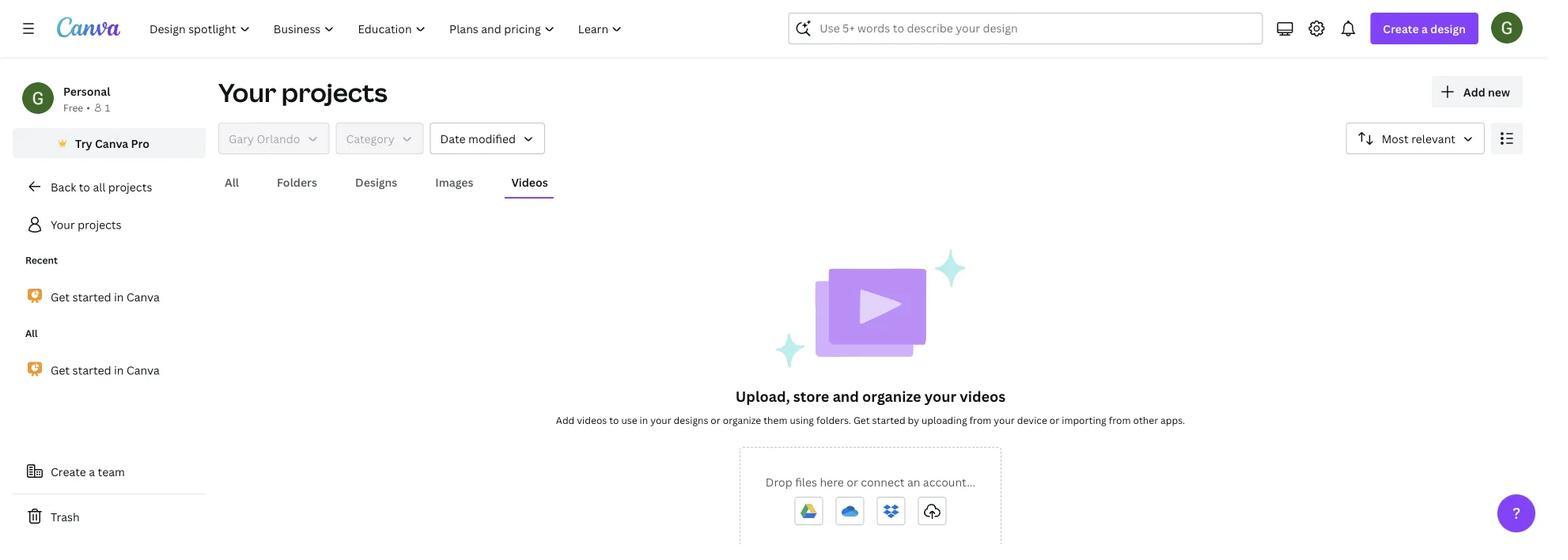 Task type: locate. For each thing, give the bounding box(es) containing it.
1 vertical spatial your
[[51, 217, 75, 232]]

0 horizontal spatial videos
[[577, 413, 607, 426]]

1 vertical spatial organize
[[723, 413, 761, 426]]

by
[[908, 413, 919, 426]]

1 horizontal spatial organize
[[862, 387, 921, 406]]

create left team
[[51, 464, 86, 479]]

1 horizontal spatial your
[[218, 75, 276, 110]]

1 get started in canva from the top
[[51, 289, 160, 304]]

create for create a team
[[51, 464, 86, 479]]

trash
[[51, 509, 80, 524]]

1 vertical spatial a
[[89, 464, 95, 479]]

your projects up orlando
[[218, 75, 388, 110]]

other
[[1133, 413, 1158, 426]]

modified
[[468, 131, 516, 146]]

0 horizontal spatial a
[[89, 464, 95, 479]]

from right uploading on the right of page
[[970, 413, 992, 426]]

1 horizontal spatial a
[[1422, 21, 1428, 36]]

add inside upload, store and organize your videos add videos to use in your designs or organize them using folders. get started by uploading from your device or importing from other apps.
[[556, 413, 575, 426]]

2 get started in canva link from the top
[[13, 353, 206, 387]]

organize
[[862, 387, 921, 406], [723, 413, 761, 426]]

add new button
[[1432, 76, 1523, 108]]

1 horizontal spatial or
[[847, 474, 858, 489]]

0 vertical spatial your
[[218, 75, 276, 110]]

Date modified button
[[430, 123, 545, 154]]

2 horizontal spatial your
[[994, 413, 1015, 426]]

canva
[[95, 136, 128, 151], [127, 289, 160, 304], [127, 363, 160, 378]]

drop files here or connect an account...
[[766, 474, 976, 489]]

0 horizontal spatial add
[[556, 413, 575, 426]]

your projects
[[218, 75, 388, 110], [51, 217, 122, 232]]

0 vertical spatial create
[[1383, 21, 1419, 36]]

date modified
[[440, 131, 516, 146]]

2 vertical spatial get
[[854, 413, 870, 426]]

0 vertical spatial get started in canva link
[[13, 280, 206, 314]]

started
[[72, 289, 111, 304], [72, 363, 111, 378], [872, 413, 906, 426]]

to
[[79, 179, 90, 194], [609, 413, 619, 426]]

0 vertical spatial add
[[1464, 84, 1486, 99]]

0 vertical spatial canva
[[95, 136, 128, 151]]

projects
[[282, 75, 388, 110], [108, 179, 152, 194], [78, 217, 122, 232]]

a
[[1422, 21, 1428, 36], [89, 464, 95, 479]]

0 horizontal spatial from
[[970, 413, 992, 426]]

your
[[218, 75, 276, 110], [51, 217, 75, 232]]

to left use
[[609, 413, 619, 426]]

0 vertical spatial all
[[225, 174, 239, 189]]

1 horizontal spatial from
[[1109, 413, 1131, 426]]

your projects down all
[[51, 217, 122, 232]]

folders button
[[271, 167, 324, 197]]

all down recent
[[25, 327, 38, 340]]

projects up the category
[[282, 75, 388, 110]]

your inside your projects link
[[51, 217, 75, 232]]

get inside upload, store and organize your videos add videos to use in your designs or organize them using folders. get started by uploading from your device or importing from other apps.
[[854, 413, 870, 426]]

organize down upload,
[[723, 413, 761, 426]]

0 horizontal spatial your
[[51, 217, 75, 232]]

0 vertical spatial your projects
[[218, 75, 388, 110]]

0 horizontal spatial your
[[651, 413, 671, 426]]

from left other
[[1109, 413, 1131, 426]]

1 vertical spatial create
[[51, 464, 86, 479]]

Sort by button
[[1346, 123, 1485, 154]]

in for 2nd get started in canva link from the top
[[114, 363, 124, 378]]

0 horizontal spatial create
[[51, 464, 86, 479]]

1 horizontal spatial your
[[925, 387, 957, 406]]

1 horizontal spatial to
[[609, 413, 619, 426]]

started inside upload, store and organize your videos add videos to use in your designs or organize them using folders. get started by uploading from your device or importing from other apps.
[[872, 413, 906, 426]]

your
[[925, 387, 957, 406], [651, 413, 671, 426], [994, 413, 1015, 426]]

0 horizontal spatial to
[[79, 179, 90, 194]]

videos
[[960, 387, 1006, 406], [577, 413, 607, 426]]

0 horizontal spatial organize
[[723, 413, 761, 426]]

0 vertical spatial a
[[1422, 21, 1428, 36]]

or right designs
[[711, 413, 721, 426]]

videos
[[512, 174, 548, 189]]

images
[[435, 174, 474, 189]]

all
[[93, 179, 106, 194]]

try
[[75, 136, 92, 151]]

your projects link
[[13, 209, 206, 241]]

0 horizontal spatial your projects
[[51, 217, 122, 232]]

account...
[[923, 474, 976, 489]]

get started in canva link
[[13, 280, 206, 314], [13, 353, 206, 387]]

add inside "dropdown button"
[[1464, 84, 1486, 99]]

2 vertical spatial canva
[[127, 363, 160, 378]]

0 horizontal spatial or
[[711, 413, 721, 426]]

0 vertical spatial projects
[[282, 75, 388, 110]]

from
[[970, 413, 992, 426], [1109, 413, 1131, 426]]

get started in canva
[[51, 289, 160, 304], [51, 363, 160, 378]]

in
[[114, 289, 124, 304], [114, 363, 124, 378], [640, 413, 648, 426]]

0 vertical spatial in
[[114, 289, 124, 304]]

to left all
[[79, 179, 90, 194]]

your down back
[[51, 217, 75, 232]]

your up 'gary'
[[218, 75, 276, 110]]

1 horizontal spatial create
[[1383, 21, 1419, 36]]

1 vertical spatial all
[[25, 327, 38, 340]]

0 horizontal spatial all
[[25, 327, 38, 340]]

free •
[[63, 101, 90, 114]]

or
[[711, 413, 721, 426], [1050, 413, 1060, 426], [847, 474, 858, 489]]

0 vertical spatial videos
[[960, 387, 1006, 406]]

2 get started in canva from the top
[[51, 363, 160, 378]]

folders.
[[816, 413, 851, 426]]

create inside create a team button
[[51, 464, 86, 479]]

2 vertical spatial started
[[872, 413, 906, 426]]

1 vertical spatial projects
[[108, 179, 152, 194]]

1 vertical spatial add
[[556, 413, 575, 426]]

new
[[1488, 84, 1510, 99]]

drop
[[766, 474, 793, 489]]

Category button
[[336, 123, 424, 154]]

or right here
[[847, 474, 858, 489]]

folders
[[277, 174, 317, 189]]

1 from from the left
[[970, 413, 992, 426]]

a left design on the right of page
[[1422, 21, 1428, 36]]

1 horizontal spatial add
[[1464, 84, 1486, 99]]

most relevant
[[1382, 131, 1456, 146]]

1 vertical spatial canva
[[127, 289, 160, 304]]

started for 2nd get started in canva link from the top
[[72, 363, 111, 378]]

get
[[51, 289, 70, 304], [51, 363, 70, 378], [854, 413, 870, 426]]

create a design button
[[1371, 13, 1479, 44]]

in inside upload, store and organize your videos add videos to use in your designs or organize them using folders. get started by uploading from your device or importing from other apps.
[[640, 413, 648, 426]]

1 vertical spatial in
[[114, 363, 124, 378]]

Search search field
[[820, 13, 1231, 44]]

1 horizontal spatial all
[[225, 174, 239, 189]]

add left new
[[1464, 84, 1486, 99]]

0 vertical spatial get started in canva
[[51, 289, 160, 304]]

0 vertical spatial started
[[72, 289, 111, 304]]

connect
[[861, 474, 905, 489]]

projects right all
[[108, 179, 152, 194]]

add
[[1464, 84, 1486, 99], [556, 413, 575, 426]]

•
[[86, 101, 90, 114]]

1 vertical spatial get started in canva link
[[13, 353, 206, 387]]

1 vertical spatial get started in canva
[[51, 363, 160, 378]]

upload, store and organize your videos add videos to use in your designs or organize them using folders. get started by uploading from your device or importing from other apps.
[[556, 387, 1185, 426]]

videos left use
[[577, 413, 607, 426]]

a inside create a team button
[[89, 464, 95, 479]]

a left team
[[89, 464, 95, 479]]

all
[[225, 174, 239, 189], [25, 327, 38, 340]]

1 vertical spatial started
[[72, 363, 111, 378]]

gary orlando image
[[1491, 12, 1523, 43]]

create left design on the right of page
[[1383, 21, 1419, 36]]

1 vertical spatial to
[[609, 413, 619, 426]]

to inside upload, store and organize your videos add videos to use in your designs or organize them using folders. get started by uploading from your device or importing from other apps.
[[609, 413, 619, 426]]

canva for 2nd get started in canva link from the bottom
[[127, 289, 160, 304]]

2 vertical spatial in
[[640, 413, 648, 426]]

your left designs
[[651, 413, 671, 426]]

try canva pro
[[75, 136, 149, 151]]

your left 'device'
[[994, 413, 1015, 426]]

videos up uploading on the right of page
[[960, 387, 1006, 406]]

relevant
[[1412, 131, 1456, 146]]

1 vertical spatial videos
[[577, 413, 607, 426]]

or right 'device'
[[1050, 413, 1060, 426]]

upload,
[[736, 387, 790, 406]]

free
[[63, 101, 83, 114]]

add left use
[[556, 413, 575, 426]]

create inside 'create a design' dropdown button
[[1383, 21, 1419, 36]]

None search field
[[788, 13, 1263, 44]]

create
[[1383, 21, 1419, 36], [51, 464, 86, 479]]

a inside 'create a design' dropdown button
[[1422, 21, 1428, 36]]

device
[[1017, 413, 1047, 426]]

try canva pro button
[[13, 128, 206, 158]]

organize up by
[[862, 387, 921, 406]]

your up uploading on the right of page
[[925, 387, 957, 406]]

projects down all
[[78, 217, 122, 232]]

files
[[795, 474, 817, 489]]

all down 'gary'
[[225, 174, 239, 189]]



Task type: vqa. For each thing, say whether or not it's contained in the screenshot.
the Create inside Create a team button
yes



Task type: describe. For each thing, give the bounding box(es) containing it.
1
[[105, 101, 110, 114]]

date
[[440, 131, 466, 146]]

canva for 2nd get started in canva link from the top
[[127, 363, 160, 378]]

recent
[[25, 254, 58, 267]]

designs button
[[349, 167, 404, 197]]

started for 2nd get started in canva link from the bottom
[[72, 289, 111, 304]]

1 horizontal spatial videos
[[960, 387, 1006, 406]]

1 get started in canva link from the top
[[13, 280, 206, 314]]

1 horizontal spatial your projects
[[218, 75, 388, 110]]

get started in canva for 2nd get started in canva link from the bottom
[[51, 289, 160, 304]]

in for 2nd get started in canva link from the bottom
[[114, 289, 124, 304]]

top level navigation element
[[139, 13, 636, 44]]

designs
[[355, 174, 397, 189]]

all button
[[218, 167, 245, 197]]

add new
[[1464, 84, 1510, 99]]

apps.
[[1161, 413, 1185, 426]]

canva inside button
[[95, 136, 128, 151]]

personal
[[63, 83, 110, 99]]

all inside button
[[225, 174, 239, 189]]

uploading
[[922, 413, 967, 426]]

here
[[820, 474, 844, 489]]

create a design
[[1383, 21, 1466, 36]]

them
[[764, 413, 788, 426]]

1 vertical spatial your projects
[[51, 217, 122, 232]]

get started in canva for 2nd get started in canva link from the top
[[51, 363, 160, 378]]

2 horizontal spatial or
[[1050, 413, 1060, 426]]

using
[[790, 413, 814, 426]]

images button
[[429, 167, 480, 197]]

back to all projects link
[[13, 171, 206, 203]]

gary orlando
[[229, 131, 300, 146]]

0 vertical spatial get
[[51, 289, 70, 304]]

0 vertical spatial to
[[79, 179, 90, 194]]

create a team button
[[13, 456, 206, 487]]

2 from from the left
[[1109, 413, 1131, 426]]

store
[[793, 387, 829, 406]]

category
[[346, 131, 394, 146]]

orlando
[[257, 131, 300, 146]]

2 vertical spatial projects
[[78, 217, 122, 232]]

back
[[51, 179, 76, 194]]

trash link
[[13, 501, 206, 532]]

create a team
[[51, 464, 125, 479]]

0 vertical spatial organize
[[862, 387, 921, 406]]

use
[[621, 413, 637, 426]]

team
[[98, 464, 125, 479]]

a for team
[[89, 464, 95, 479]]

videos button
[[505, 167, 554, 197]]

pro
[[131, 136, 149, 151]]

and
[[833, 387, 859, 406]]

create for create a design
[[1383, 21, 1419, 36]]

design
[[1431, 21, 1466, 36]]

1 vertical spatial get
[[51, 363, 70, 378]]

a for design
[[1422, 21, 1428, 36]]

Owner button
[[218, 123, 329, 154]]

most
[[1382, 131, 1409, 146]]

gary
[[229, 131, 254, 146]]

designs
[[674, 413, 708, 426]]

back to all projects
[[51, 179, 152, 194]]

importing
[[1062, 413, 1107, 426]]

an
[[907, 474, 921, 489]]



